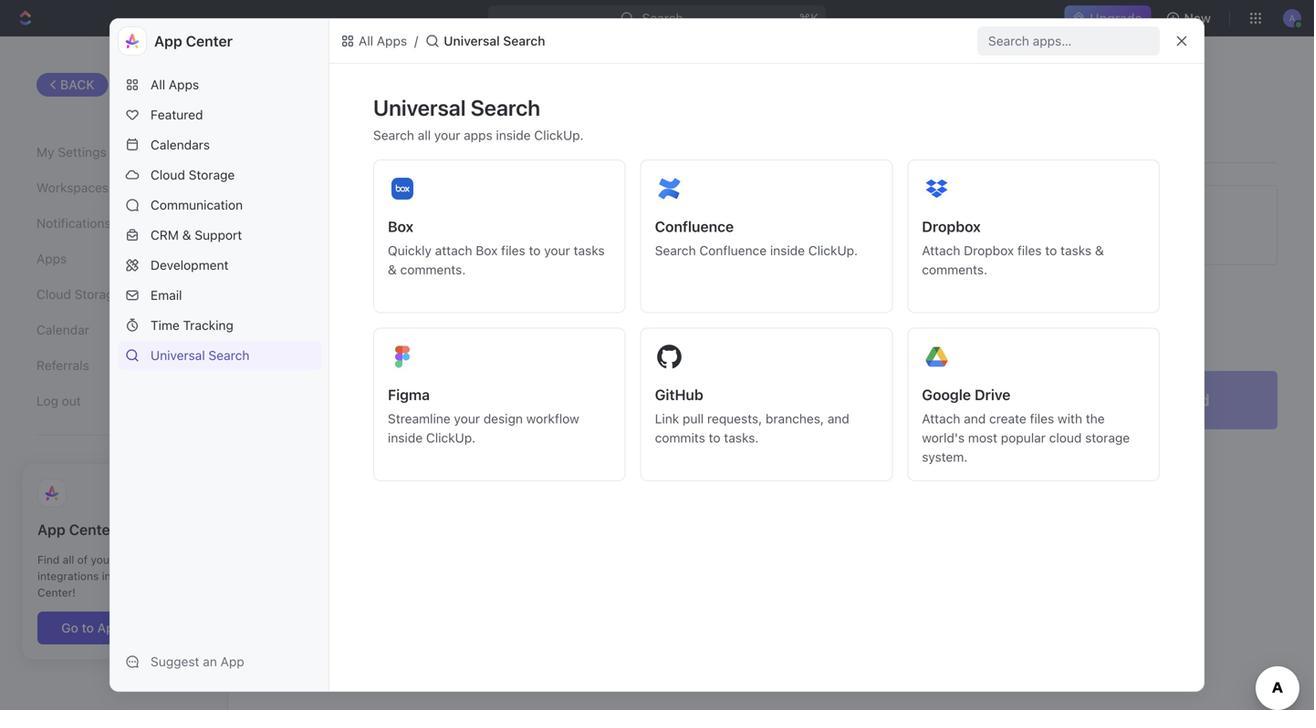 Task type: locate. For each thing, give the bounding box(es) containing it.
1 attach from the top
[[922, 243, 961, 258]]

1 horizontal spatial all apps
[[359, 33, 407, 48]]

storage down apps link
[[75, 287, 121, 302]]

1 vertical spatial workspace
[[432, 288, 508, 305]]

all inside personal workspace layout time to collaborate? turn this off to show all features designed for team productivity.
[[602, 309, 615, 323]]

app right go
[[97, 621, 122, 636]]

cloud down calendars
[[151, 167, 185, 183]]

storage down calendars link
[[189, 167, 235, 183]]

storage
[[189, 167, 235, 183], [75, 287, 121, 302]]

label
[[383, 207, 417, 225]]

universal search dialog
[[110, 18, 1205, 693]]

0 horizontal spatial box
[[388, 218, 414, 235]]

1 vertical spatial all
[[151, 77, 165, 92]]

1 vertical spatial universal
[[373, 95, 466, 120]]

and inside white label skin clickup with your brand colors, logo, and a custom url.
[[572, 230, 592, 243]]

2 horizontal spatial clickup.
[[808, 243, 858, 258]]

your
[[434, 128, 460, 143], [437, 230, 462, 243], [544, 243, 570, 258], [454, 412, 480, 427], [91, 554, 114, 567]]

1 horizontal spatial tasks
[[1061, 243, 1092, 258]]

1 vertical spatial inside
[[770, 243, 805, 258]]

all for right all apps link
[[359, 33, 373, 48]]

universal down time tracking
[[151, 348, 205, 363]]

log
[[37, 394, 58, 409]]

all apps left the /
[[359, 33, 407, 48]]

1 tasks from the left
[[574, 243, 605, 258]]

productivity.
[[770, 309, 839, 323]]

l_lxf image for universal search
[[426, 34, 440, 48]]

1 horizontal spatial app center
[[154, 32, 233, 50]]

time
[[370, 309, 397, 323], [151, 318, 180, 333]]

apps inside the find all of your apps and integrations in our new app center!
[[117, 554, 142, 567]]

apps link
[[37, 244, 191, 275]]

1 horizontal spatial box
[[476, 243, 498, 258]]

1 vertical spatial apps
[[117, 554, 142, 567]]

0 horizontal spatial center
[[69, 522, 116, 539]]

0 vertical spatial all apps link
[[337, 30, 411, 52]]

0 vertical spatial inside
[[496, 128, 531, 143]]

all apps up featured
[[151, 77, 199, 92]]

2 vertical spatial all
[[63, 554, 74, 567]]

cloud storage link
[[118, 161, 321, 190], [37, 279, 191, 310]]

cloud storage up calendar
[[37, 287, 121, 302]]

development
[[151, 258, 229, 273]]

1 vertical spatial universal search
[[151, 348, 250, 363]]

confluence search confluence inside clickup.
[[655, 218, 858, 258]]

center up of
[[69, 522, 116, 539]]

center up the "suggest"
[[125, 621, 166, 636]]

box right attach
[[476, 243, 498, 258]]

1 vertical spatial dropbox
[[964, 243, 1014, 258]]

universal
[[444, 33, 500, 48], [373, 95, 466, 120], [151, 348, 205, 363]]

pull
[[683, 412, 704, 427]]

0 vertical spatial with
[[411, 230, 434, 243]]

all left of
[[63, 554, 74, 567]]

0 horizontal spatial universal search
[[151, 348, 250, 363]]

personal workspace layout time to collaborate? turn this off to show all features designed for team productivity.
[[370, 288, 839, 323]]

and
[[572, 230, 592, 243], [828, 412, 850, 427], [964, 412, 986, 427], [145, 554, 164, 567]]

settings down the /
[[365, 71, 436, 94]]

app right an
[[221, 655, 244, 670]]

my settings link
[[37, 137, 191, 168]]

all up featured
[[151, 77, 165, 92]]

1 horizontal spatial comments.
[[922, 262, 988, 277]]

all right show
[[602, 309, 615, 323]]

new
[[134, 571, 155, 583]]

turn
[[486, 309, 510, 323]]

1 comments. from the left
[[400, 262, 466, 277]]

1 vertical spatial with
[[1058, 412, 1082, 427]]

2 vertical spatial center
[[125, 621, 166, 636]]

log out link
[[37, 386, 191, 417]]

your inside white label skin clickup with your brand colors, logo, and a custom url.
[[437, 230, 462, 243]]

inside up white label skin clickup with your brand colors, logo, and a custom url.
[[496, 128, 531, 143]]

inside down streamline
[[388, 431, 423, 446]]

workspace
[[265, 71, 361, 94], [432, 288, 508, 305], [316, 391, 398, 410]]

files
[[501, 243, 526, 258], [1018, 243, 1042, 258], [1030, 412, 1054, 427]]

1 horizontal spatial with
[[1058, 412, 1082, 427]]

0 vertical spatial center
[[186, 32, 233, 50]]

app up featured
[[154, 32, 182, 50]]

and right branches,
[[828, 412, 850, 427]]

with
[[411, 230, 434, 243], [1058, 412, 1082, 427]]

workspace inside button
[[316, 391, 398, 410]]

all
[[418, 128, 431, 143], [602, 309, 615, 323], [63, 554, 74, 567]]

your inside the find all of your apps and integrations in our new app center!
[[91, 554, 114, 567]]

app
[[154, 32, 182, 50], [37, 522, 65, 539], [158, 571, 179, 583], [97, 621, 122, 636], [221, 655, 244, 670]]

dropbox attach dropbox files to tasks & comments.
[[922, 218, 1104, 277]]

universal search right the /
[[444, 33, 545, 48]]

and up 'most'
[[964, 412, 986, 427]]

0 vertical spatial storage
[[189, 167, 235, 183]]

inside
[[496, 128, 531, 143], [770, 243, 805, 258], [388, 431, 423, 446]]

0 vertical spatial cloud storage
[[151, 167, 235, 183]]

app inside 'button'
[[97, 621, 122, 636]]

0 horizontal spatial clickup.
[[426, 431, 476, 446]]

all
[[359, 33, 373, 48], [151, 77, 165, 92]]

0 vertical spatial clickup.
[[534, 128, 584, 143]]

confluence up for
[[699, 243, 767, 258]]

cloud storage link down calendars link
[[118, 161, 321, 190]]

with down the label
[[411, 230, 434, 243]]

featured
[[151, 107, 203, 122]]

0 horizontal spatial with
[[411, 230, 434, 243]]

0 vertical spatial all
[[418, 128, 431, 143]]

team
[[739, 309, 767, 323]]

universal search down time tracking
[[151, 348, 250, 363]]

inside inside figma streamline your design workflow inside clickup.
[[388, 431, 423, 446]]

2 vertical spatial universal
[[151, 348, 205, 363]]

& inside 'dropbox attach dropbox files to tasks & comments.'
[[1095, 243, 1104, 258]]

apps for right all apps link
[[377, 33, 407, 48]]

1 horizontal spatial cloud storage
[[151, 167, 235, 183]]

workspace inside personal workspace layout time to collaborate? turn this off to show all features designed for team productivity.
[[432, 288, 508, 305]]

0 horizontal spatial time
[[151, 318, 180, 333]]

attach
[[922, 243, 961, 258], [922, 412, 961, 427]]

0 horizontal spatial cloud storage
[[37, 287, 121, 302]]

your inside figma streamline your design workflow inside clickup.
[[454, 412, 480, 427]]

settings for my settings
[[58, 145, 107, 160]]

all apps
[[359, 33, 407, 48], [151, 77, 199, 92]]

most
[[968, 431, 998, 446]]

create
[[989, 412, 1027, 427]]

apps left the /
[[377, 33, 407, 48]]

Team Na﻿me text field
[[329, 120, 1278, 162]]

2 horizontal spatial center
[[186, 32, 233, 50]]

delete workspace button
[[265, 381, 398, 421]]

white
[[338, 207, 379, 225]]

0 horizontal spatial settings
[[58, 145, 107, 160]]

inside up productivity.
[[770, 243, 805, 258]]

app right new
[[158, 571, 179, 583]]

custom
[[605, 230, 646, 243]]

2 tasks from the left
[[1061, 243, 1092, 258]]

Search apps… field
[[988, 30, 1153, 52]]

back link
[[37, 73, 108, 97]]

0 horizontal spatial tasks
[[574, 243, 605, 258]]

all down workspace settings
[[418, 128, 431, 143]]

1 horizontal spatial settings
[[365, 71, 436, 94]]

features
[[618, 309, 663, 323]]

all up workspace settings
[[359, 33, 373, 48]]

to inside 'button'
[[82, 621, 94, 636]]

center up featured link
[[186, 32, 233, 50]]

github
[[655, 387, 704, 404]]

1 vertical spatial box
[[476, 243, 498, 258]]

0 horizontal spatial all
[[151, 77, 165, 92]]

0 vertical spatial all
[[359, 33, 373, 48]]

0 vertical spatial app center
[[154, 32, 233, 50]]

settings for workspace settings
[[365, 71, 436, 94]]

1 horizontal spatial cloud
[[151, 167, 185, 183]]

l_lxf image inside all apps link
[[340, 34, 355, 48]]

requests,
[[707, 412, 762, 427]]

cloud
[[151, 167, 185, 183], [37, 287, 71, 302]]

google
[[922, 387, 971, 404]]

commits
[[655, 431, 705, 446]]

in
[[102, 571, 111, 583]]

2 vertical spatial workspace
[[316, 391, 398, 410]]

and inside google drive attach and create files with the world's most popular cloud storage system.
[[964, 412, 986, 427]]

2 vertical spatial apps
[[37, 252, 67, 267]]

center inside universal search dialog
[[186, 32, 233, 50]]

1 vertical spatial attach
[[922, 412, 961, 427]]

app inside the find all of your apps and integrations in our new app center!
[[158, 571, 179, 583]]

time inside personal workspace layout time to collaborate? turn this off to show all features designed for team productivity.
[[370, 309, 397, 323]]

1 vertical spatial cloud storage link
[[37, 279, 191, 310]]

settings right my
[[58, 145, 107, 160]]

universal search search all your apps inside clickup.
[[373, 95, 584, 143]]

0 horizontal spatial apps
[[117, 554, 142, 567]]

l_lxf image right the /
[[426, 34, 440, 48]]

confluence right custom
[[655, 218, 734, 235]]

0 vertical spatial settings
[[365, 71, 436, 94]]

a
[[595, 230, 602, 243]]

2 horizontal spatial all
[[602, 309, 615, 323]]

0 horizontal spatial all apps
[[151, 77, 199, 92]]

go to app center
[[61, 621, 166, 636]]

0 vertical spatial universal search
[[444, 33, 545, 48]]

off
[[537, 309, 552, 323]]

1 vertical spatial clickup.
[[808, 243, 858, 258]]

2 l_lxf image from the left
[[426, 34, 440, 48]]

2 attach from the top
[[922, 412, 961, 427]]

1 horizontal spatial inside
[[496, 128, 531, 143]]

with up cloud
[[1058, 412, 1082, 427]]

1 l_lxf image from the left
[[340, 34, 355, 48]]

1 horizontal spatial all
[[418, 128, 431, 143]]

with inside google drive attach and create files with the world's most popular cloud storage system.
[[1058, 412, 1082, 427]]

all apps for right all apps link
[[359, 33, 407, 48]]

designed
[[666, 309, 717, 323]]

email
[[151, 288, 182, 303]]

1 horizontal spatial clickup.
[[534, 128, 584, 143]]

0 horizontal spatial inside
[[388, 431, 423, 446]]

0 vertical spatial all apps
[[359, 33, 407, 48]]

universal down the /
[[373, 95, 466, 120]]

&
[[182, 228, 191, 243], [1095, 243, 1104, 258], [388, 262, 397, 277]]

search inside 'link'
[[209, 348, 250, 363]]

attach
[[435, 243, 472, 258]]

1 horizontal spatial center
[[125, 621, 166, 636]]

time down email
[[151, 318, 180, 333]]

0 horizontal spatial comments.
[[400, 262, 466, 277]]

2 vertical spatial inside
[[388, 431, 423, 446]]

1 horizontal spatial apps
[[464, 128, 493, 143]]

0 horizontal spatial &
[[182, 228, 191, 243]]

apps
[[377, 33, 407, 48], [169, 77, 199, 92], [37, 252, 67, 267]]

1 horizontal spatial all
[[359, 33, 373, 48]]

2 horizontal spatial inside
[[770, 243, 805, 258]]

cloud storage up communication
[[151, 167, 235, 183]]

apps
[[464, 128, 493, 143], [117, 554, 142, 567]]

and up new
[[145, 554, 164, 567]]

clickup
[[365, 230, 408, 243]]

0 horizontal spatial all
[[63, 554, 74, 567]]

2 vertical spatial clickup.
[[426, 431, 476, 446]]

1 horizontal spatial time
[[370, 309, 397, 323]]

0 vertical spatial apps
[[464, 128, 493, 143]]

new
[[1184, 10, 1211, 26]]

1 horizontal spatial l_lxf image
[[426, 34, 440, 48]]

0 vertical spatial confluence
[[655, 218, 734, 235]]

time down personal
[[370, 309, 397, 323]]

app center up of
[[37, 522, 116, 539]]

0 horizontal spatial l_lxf image
[[340, 34, 355, 48]]

search...
[[642, 10, 694, 26]]

files inside the box quickly attach box files to your tasks & comments.
[[501, 243, 526, 258]]

2 horizontal spatial apps
[[377, 33, 407, 48]]

0 horizontal spatial all apps link
[[118, 70, 321, 99]]

referrals link
[[37, 351, 191, 382]]

cloud storage
[[151, 167, 235, 183], [37, 287, 121, 302]]

show
[[570, 309, 599, 323]]

1 vertical spatial all apps link
[[118, 70, 321, 99]]

1 vertical spatial all
[[602, 309, 615, 323]]

0 vertical spatial box
[[388, 218, 414, 235]]

1 vertical spatial storage
[[75, 287, 121, 302]]

universal right the /
[[444, 33, 500, 48]]

0 vertical spatial apps
[[377, 33, 407, 48]]

cloud storage link up calendar link in the top of the page
[[37, 279, 191, 310]]

1 horizontal spatial apps
[[169, 77, 199, 92]]

all inside the find all of your apps and integrations in our new app center!
[[63, 554, 74, 567]]

2 horizontal spatial &
[[1095, 243, 1104, 258]]

storage
[[1085, 431, 1130, 446]]

apps down 'notifications' in the top of the page
[[37, 252, 67, 267]]

l_lxf image
[[340, 34, 355, 48], [426, 34, 440, 48]]

l_lxf image up workspace settings
[[340, 34, 355, 48]]

all apps link up featured link
[[118, 70, 321, 99]]

1 horizontal spatial &
[[388, 262, 397, 277]]

2 comments. from the left
[[922, 262, 988, 277]]

an
[[203, 655, 217, 670]]

box up quickly
[[388, 218, 414, 235]]

clickup.
[[534, 128, 584, 143], [808, 243, 858, 258], [426, 431, 476, 446]]

back
[[60, 77, 95, 92]]

all apps link left the /
[[337, 30, 411, 52]]

1 vertical spatial cloud
[[37, 287, 71, 302]]

and left a
[[572, 230, 592, 243]]

app center up featured
[[154, 32, 233, 50]]

tasks
[[574, 243, 605, 258], [1061, 243, 1092, 258]]

cloud up calendar
[[37, 287, 71, 302]]

1 vertical spatial settings
[[58, 145, 107, 160]]

0 vertical spatial attach
[[922, 243, 961, 258]]

time inside universal search dialog
[[151, 318, 180, 333]]

my settings
[[37, 145, 107, 160]]

saved
[[1163, 391, 1210, 410]]

apps up featured
[[169, 77, 199, 92]]

0 vertical spatial cloud
[[151, 167, 185, 183]]

1 vertical spatial all apps
[[151, 77, 199, 92]]

1 vertical spatial apps
[[169, 77, 199, 92]]

design
[[484, 412, 523, 427]]



Task type: describe. For each thing, give the bounding box(es) containing it.
crm
[[151, 228, 179, 243]]

collaborate?
[[414, 309, 482, 323]]

figma streamline your design workflow inside clickup.
[[388, 387, 579, 446]]

clickup. inside universal search search all your apps inside clickup.
[[534, 128, 584, 143]]

universal inside universal search search all your apps inside clickup.
[[373, 95, 466, 120]]

white label skin clickup with your brand colors, logo, and a custom url.
[[338, 207, 676, 243]]

workspace for delete workspace
[[316, 391, 398, 410]]

link
[[655, 412, 679, 427]]

clickup. inside figma streamline your design workflow inside clickup.
[[426, 431, 476, 446]]

0 horizontal spatial apps
[[37, 252, 67, 267]]

1 vertical spatial cloud storage
[[37, 287, 121, 302]]

attach inside google drive attach and create files with the world's most popular cloud storage system.
[[922, 412, 961, 427]]

find all of your apps and integrations in our new app center!
[[37, 554, 179, 600]]

figma
[[388, 387, 430, 404]]

upgrade link
[[1065, 5, 1151, 31]]

all apps for the bottom all apps link
[[151, 77, 199, 92]]

clickup. inside 'confluence search confluence inside clickup.'
[[808, 243, 858, 258]]

delete
[[265, 391, 312, 410]]

and inside github link pull requests, branches, and commits to tasks.
[[828, 412, 850, 427]]

comments. inside 'dropbox attach dropbox files to tasks & comments.'
[[922, 262, 988, 277]]

drive
[[975, 387, 1011, 404]]

and inside the find all of your apps and integrations in our new app center!
[[145, 554, 164, 567]]

featured link
[[118, 100, 321, 130]]

quickly
[[388, 243, 432, 258]]

files inside 'dropbox attach dropbox files to tasks & comments.'
[[1018, 243, 1042, 258]]

popular
[[1001, 431, 1046, 446]]

app up find
[[37, 522, 65, 539]]

time tracking link
[[118, 311, 321, 340]]

new button
[[1159, 4, 1222, 33]]

communication link
[[118, 191, 321, 220]]

url.
[[649, 230, 676, 243]]

crm & support
[[151, 228, 242, 243]]

this
[[514, 309, 534, 323]]

storage inside universal search dialog
[[189, 167, 235, 183]]

email link
[[118, 281, 321, 310]]

search inside 'confluence search confluence inside clickup.'
[[655, 243, 696, 258]]

suggest
[[151, 655, 199, 670]]

go to app center button
[[37, 613, 190, 645]]

center inside 'button'
[[125, 621, 166, 636]]

workspace settings
[[265, 71, 436, 94]]

tasks inside 'dropbox attach dropbox files to tasks & comments.'
[[1061, 243, 1092, 258]]

app center inside universal search dialog
[[154, 32, 233, 50]]

1 vertical spatial center
[[69, 522, 116, 539]]

0 vertical spatial universal
[[444, 33, 500, 48]]

brand
[[465, 230, 497, 243]]

layout
[[511, 288, 557, 305]]

0 horizontal spatial storage
[[75, 287, 121, 302]]

go
[[61, 621, 78, 636]]

support
[[195, 228, 242, 243]]

calendar
[[37, 323, 89, 338]]

my
[[37, 145, 54, 160]]

cloud inside universal search dialog
[[151, 167, 185, 183]]

of
[[77, 554, 88, 567]]

attach inside 'dropbox attach dropbox files to tasks & comments.'
[[922, 243, 961, 258]]

referrals
[[37, 358, 89, 373]]

find
[[37, 554, 60, 567]]

log out
[[37, 394, 81, 409]]

universal search link
[[118, 341, 321, 371]]

0 horizontal spatial app center
[[37, 522, 116, 539]]

tasks.
[[724, 431, 759, 446]]

universal search inside 'link'
[[151, 348, 250, 363]]

time tracking
[[151, 318, 234, 333]]

development link
[[118, 251, 321, 280]]

inside inside universal search search all your apps inside clickup.
[[496, 128, 531, 143]]

skin
[[338, 230, 361, 243]]

out
[[62, 394, 81, 409]]

google drive attach and create files with the world's most popular cloud storage system.
[[922, 387, 1130, 465]]

tracking
[[183, 318, 234, 333]]

colors,
[[500, 230, 538, 243]]

logo,
[[541, 230, 568, 243]]

system.
[[922, 450, 968, 465]]

calendars
[[151, 137, 210, 152]]

world's
[[922, 431, 965, 446]]

0 vertical spatial workspace
[[265, 71, 361, 94]]

streamline
[[388, 412, 451, 427]]

/
[[414, 33, 418, 48]]

all inside universal search search all your apps inside clickup.
[[418, 128, 431, 143]]

integrations
[[37, 571, 99, 583]]

workspaces
[[37, 180, 109, 195]]

your inside the box quickly attach box files to your tasks & comments.
[[544, 243, 570, 258]]

0 horizontal spatial cloud
[[37, 287, 71, 302]]

inside inside 'confluence search confluence inside clickup.'
[[770, 243, 805, 258]]

l_lxf image for all apps
[[340, 34, 355, 48]]

for
[[721, 309, 736, 323]]

center!
[[37, 587, 76, 600]]

comments. inside the box quickly attach box files to your tasks & comments.
[[400, 262, 466, 277]]

1 vertical spatial confluence
[[699, 243, 767, 258]]

our
[[114, 571, 131, 583]]

1 horizontal spatial all apps link
[[337, 30, 411, 52]]

workflow
[[526, 412, 579, 427]]

notifications
[[37, 216, 111, 231]]

notifications link
[[37, 208, 191, 239]]

communication
[[151, 198, 243, 213]]

tasks inside the box quickly attach box files to your tasks & comments.
[[574, 243, 605, 258]]

files inside google drive attach and create files with the world's most popular cloud storage system.
[[1030, 412, 1054, 427]]

1 horizontal spatial universal search
[[444, 33, 545, 48]]

cloud
[[1049, 431, 1082, 446]]

calendar link
[[37, 315, 191, 346]]

delete workspace
[[265, 391, 398, 410]]

to inside 'dropbox attach dropbox files to tasks & comments.'
[[1045, 243, 1057, 258]]

branches,
[[766, 412, 824, 427]]

github link pull requests, branches, and commits to tasks.
[[655, 387, 850, 446]]

universal inside 'link'
[[151, 348, 205, 363]]

workspace for personal workspace layout time to collaborate? turn this off to show all features designed for team productivity.
[[432, 288, 508, 305]]

app inside button
[[221, 655, 244, 670]]

0 vertical spatial dropbox
[[922, 218, 981, 235]]

apps for the bottom all apps link
[[169, 77, 199, 92]]

crm & support link
[[118, 221, 321, 250]]

⌘k
[[799, 10, 819, 26]]

to inside the box quickly attach box files to your tasks & comments.
[[529, 243, 541, 258]]

to inside github link pull requests, branches, and commits to tasks.
[[709, 431, 721, 446]]

cloud storage inside universal search dialog
[[151, 167, 235, 183]]

0 vertical spatial cloud storage link
[[118, 161, 321, 190]]

your inside universal search search all your apps inside clickup.
[[434, 128, 460, 143]]

personal
[[370, 288, 428, 305]]

suggest an app button
[[118, 648, 321, 677]]

& inside the box quickly attach box files to your tasks & comments.
[[388, 262, 397, 277]]

apps inside universal search search all your apps inside clickup.
[[464, 128, 493, 143]]

workspaces link
[[37, 173, 191, 204]]

all for the bottom all apps link
[[151, 77, 165, 92]]

calendars link
[[118, 131, 321, 160]]

with inside white label skin clickup with your brand colors, logo, and a custom url.
[[411, 230, 434, 243]]

the
[[1086, 412, 1105, 427]]

box quickly attach box files to your tasks & comments.
[[388, 218, 605, 277]]



Task type: vqa. For each thing, say whether or not it's contained in the screenshot.


